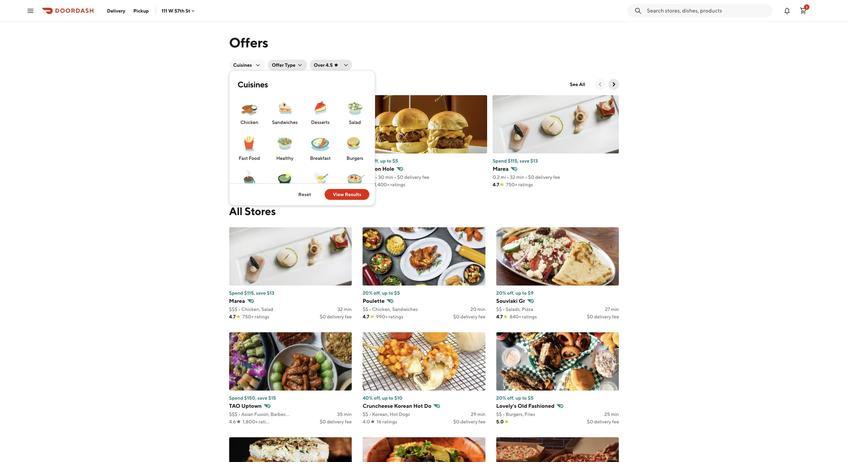 Task type: locate. For each thing, give the bounding box(es) containing it.
fast
[[239, 156, 248, 161]]

ratings for cruncheese korean hot do
[[383, 419, 397, 425]]

0 vertical spatial marea
[[493, 166, 509, 172]]

1 chicken, from the left
[[241, 307, 261, 312]]

1 vertical spatial $13
[[267, 290, 275, 296]]

$0 delivery fee down 32 min
[[320, 314, 352, 319]]

over 4.5
[[314, 62, 333, 68]]

840+
[[510, 314, 522, 319]]

1 vertical spatial spend
[[229, 290, 243, 296]]

ratings
[[391, 182, 406, 187], [519, 182, 533, 187], [255, 314, 270, 319], [389, 314, 404, 319], [523, 314, 537, 319], [259, 419, 274, 425], [383, 419, 397, 425]]

burgers,
[[506, 412, 524, 417]]

1 horizontal spatial hot
[[414, 403, 423, 409]]

mi inside "30% off, up to $9 desi deli punjabi dhaba 0.7 mi • 29 min • $0 delivery fee"
[[237, 174, 242, 180]]

pizza
[[522, 307, 534, 312]]

chicken, for poulette
[[372, 307, 392, 312]]

$13 for $0 delivery fee
[[267, 290, 275, 296]]

min
[[253, 174, 261, 180], [386, 174, 394, 180], [517, 174, 525, 180], [344, 307, 352, 312], [478, 307, 486, 312], [611, 307, 620, 312], [344, 412, 352, 417], [478, 412, 486, 417], [611, 412, 620, 417]]

0 vertical spatial sandwiches
[[272, 120, 298, 125]]

$0
[[265, 174, 271, 180], [397, 174, 404, 180], [529, 174, 535, 180], [320, 314, 326, 319], [454, 314, 460, 319], [587, 314, 594, 319], [320, 419, 326, 425], [454, 419, 460, 425], [587, 419, 594, 425]]

off, for lovely's
[[508, 395, 515, 401]]

0 vertical spatial 32
[[510, 174, 516, 180]]

750+ down the $$$ • chicken, salad
[[243, 314, 254, 319]]

$0 delivery fee down 20
[[454, 314, 486, 319]]

0 horizontal spatial 750+
[[243, 314, 254, 319]]

$13 up 0.2 mi • 32 min • $0 delivery fee
[[531, 158, 538, 164]]

to up lovely's old fashioned
[[523, 395, 527, 401]]

1 horizontal spatial 750+
[[506, 182, 518, 187]]

1 horizontal spatial $13
[[531, 158, 538, 164]]

1 vertical spatial 32
[[338, 307, 343, 312]]

stores
[[245, 205, 276, 218]]

cuisines down cuisines button
[[238, 80, 268, 89]]

spend up the $$$ • chicken, salad
[[229, 290, 243, 296]]

0 vertical spatial 750+
[[506, 182, 518, 187]]

best
[[248, 80, 265, 89]]

$0 for lovely's old fashioned
[[587, 419, 594, 425]]

750+
[[506, 182, 518, 187], [243, 314, 254, 319]]

up up jackson hole
[[380, 158, 386, 164]]

spend
[[493, 158, 507, 164], [229, 290, 243, 296], [229, 395, 243, 401]]

20% off, up to $5 for poulette
[[363, 290, 400, 296]]

0 vertical spatial all
[[580, 82, 586, 87]]

1 $$$ from the top
[[229, 307, 238, 312]]

1
[[807, 5, 808, 9]]

1 horizontal spatial chicken,
[[372, 307, 392, 312]]

type
[[285, 62, 296, 68]]

0 horizontal spatial hot
[[390, 412, 398, 417]]

mi right 0.8
[[369, 174, 375, 180]]

offer type
[[272, 62, 296, 68]]

pickup button
[[129, 5, 153, 16]]

delivery button
[[103, 5, 129, 16]]

0 items, open order cart image
[[800, 7, 808, 15]]

2 $$$ from the top
[[229, 412, 238, 417]]

20% up poulette
[[363, 290, 373, 296]]

1 vertical spatial $9
[[528, 290, 534, 296]]

punjabi
[[257, 166, 276, 172]]

4.7 down the $$$ • chicken, salad
[[229, 314, 236, 319]]

off, for souvlaki
[[508, 290, 515, 296]]

1 mi from the left
[[237, 174, 242, 180]]

4.7 left 990+
[[363, 314, 370, 319]]

up for lovely's
[[516, 395, 522, 401]]

0 vertical spatial $$$
[[229, 307, 238, 312]]

2 horizontal spatial mi
[[501, 174, 506, 180]]

16
[[377, 419, 382, 425]]

$115, up 0.2 mi • 32 min • $0 delivery fee
[[508, 158, 519, 164]]

20% up jackson at the top left of page
[[361, 158, 371, 164]]

1,800+
[[243, 419, 258, 425]]

$0 for marea
[[320, 314, 326, 319]]

0 vertical spatial spend $115, save $13
[[493, 158, 538, 164]]

20% for jackson hole
[[361, 158, 371, 164]]

$13 for 750+ ratings
[[531, 158, 538, 164]]

$5
[[393, 158, 398, 164], [394, 290, 400, 296], [528, 395, 534, 401]]

$9 inside "30% off, up to $9 desi deli punjabi dhaba 0.7 mi • 29 min • $0 delivery fee"
[[261, 158, 267, 164]]

spend $115, save $13 up 0.2 mi • 32 min • $0 delivery fee
[[493, 158, 538, 164]]

0 vertical spatial hot
[[414, 403, 423, 409]]

Store search: begin typing to search for stores available on DoorDash text field
[[647, 7, 769, 14]]

4.4
[[361, 182, 368, 187]]

3 mi from the left
[[501, 174, 506, 180]]

4.5
[[326, 62, 333, 68]]

20% up souvlaki
[[497, 290, 507, 296]]

0 vertical spatial spend
[[493, 158, 507, 164]]

0 horizontal spatial spend $115, save $13
[[229, 290, 275, 296]]

1 vertical spatial marea
[[229, 298, 245, 304]]

up up deli
[[248, 158, 254, 164]]

20% for poulette
[[363, 290, 373, 296]]

1 horizontal spatial mi
[[369, 174, 375, 180]]

0 vertical spatial cuisines
[[233, 62, 252, 68]]

$0 delivery fee down 27
[[587, 314, 620, 319]]

57th
[[175, 8, 185, 13]]

1 vertical spatial $115,
[[244, 290, 255, 296]]

$9 up punjabi
[[261, 158, 267, 164]]

1 vertical spatial all
[[229, 205, 243, 218]]

1 horizontal spatial sandwiches
[[392, 307, 418, 312]]

to up gr
[[523, 290, 527, 296]]

4.7 left 840+
[[497, 314, 503, 319]]

off, up lovely's
[[508, 395, 515, 401]]

16 ratings
[[377, 419, 397, 425]]

$9
[[261, 158, 267, 164], [528, 290, 534, 296]]

1 horizontal spatial $9
[[528, 290, 534, 296]]

$115,
[[508, 158, 519, 164], [244, 290, 255, 296]]

$5 up the $$ • chicken, sandwiches
[[394, 290, 400, 296]]

$13 up the $$$ • chicken, salad
[[267, 290, 275, 296]]

1 vertical spatial 29
[[471, 412, 477, 417]]

0.8
[[361, 174, 368, 180]]

ratings down the $$$ • chicken, salad
[[255, 314, 270, 319]]

up for jackson
[[380, 158, 386, 164]]

0 horizontal spatial $9
[[261, 158, 267, 164]]

spend up 0.2
[[493, 158, 507, 164]]

hot down cruncheese korean hot do
[[390, 412, 398, 417]]

see all link
[[566, 79, 590, 90]]

ratings down pizza in the right bottom of the page
[[523, 314, 537, 319]]

0 horizontal spatial marea
[[229, 298, 245, 304]]

min for tao uptown
[[344, 412, 352, 417]]

4.7 for souvlaki gr
[[497, 314, 503, 319]]

korean,
[[372, 412, 389, 417]]

marea up the $$$ • chicken, salad
[[229, 298, 245, 304]]

$9 up pizza in the right bottom of the page
[[528, 290, 534, 296]]

delivery
[[107, 8, 125, 13]]

hot
[[414, 403, 423, 409], [390, 412, 398, 417]]

20% off, up to $5
[[361, 158, 398, 164], [363, 290, 400, 296], [497, 395, 534, 401]]

0 vertical spatial save
[[520, 158, 530, 164]]

all left stores
[[229, 205, 243, 218]]

0 horizontal spatial salad
[[262, 307, 273, 312]]

0 horizontal spatial $115,
[[244, 290, 255, 296]]

ratings down the $$ • chicken, sandwiches
[[389, 314, 404, 319]]

$0 for souvlaki gr
[[587, 314, 594, 319]]

111 w 57th st
[[162, 8, 190, 13]]

27
[[605, 307, 611, 312]]

marea up 0.2
[[493, 166, 509, 172]]

20% up lovely's
[[497, 395, 507, 401]]

4.7 down 0.2
[[493, 182, 500, 187]]

0 vertical spatial 750+ ratings
[[506, 182, 533, 187]]

off, up souvlaki gr
[[508, 290, 515, 296]]

750+ ratings
[[506, 182, 533, 187], [243, 314, 270, 319]]

up
[[248, 158, 254, 164], [380, 158, 386, 164], [382, 290, 388, 296], [516, 290, 522, 296], [382, 395, 388, 401], [516, 395, 522, 401]]

1 horizontal spatial 29
[[471, 412, 477, 417]]

to inside "30% off, up to $9 desi deli punjabi dhaba 0.7 mi • 29 min • $0 delivery fee"
[[255, 158, 260, 164]]

0 vertical spatial $115,
[[508, 158, 519, 164]]

to up hole
[[387, 158, 392, 164]]

0 horizontal spatial 32
[[338, 307, 343, 312]]

29
[[246, 174, 252, 180], [471, 412, 477, 417]]

$$
[[363, 307, 369, 312], [497, 307, 502, 312], [363, 412, 369, 417], [497, 412, 502, 417]]

mi
[[237, 174, 242, 180], [369, 174, 375, 180], [501, 174, 506, 180]]

750+ down 0.2 mi • 32 min • $0 delivery fee
[[506, 182, 518, 187]]

2 mi from the left
[[369, 174, 375, 180]]

over 4.5 button
[[310, 60, 352, 70]]

asian
[[241, 412, 253, 417]]

to left $10
[[389, 395, 394, 401]]

2 chicken, from the left
[[372, 307, 392, 312]]

1 vertical spatial $$$
[[229, 412, 238, 417]]

1 horizontal spatial 750+ ratings
[[506, 182, 533, 187]]

$115, up the $$$ • chicken, salad
[[244, 290, 255, 296]]

fee for lovely's old fashioned
[[613, 419, 620, 425]]

$$ down souvlaki
[[497, 307, 502, 312]]

delivery for marea
[[327, 314, 344, 319]]

30%
[[229, 158, 239, 164]]

save for 35 min
[[258, 395, 268, 401]]

35
[[337, 412, 343, 417]]

0 vertical spatial $5
[[393, 158, 398, 164]]

$$$ • asian fusion, barbecue
[[229, 412, 292, 417]]

cruncheese korean hot do
[[363, 403, 432, 409]]

1 vertical spatial salad
[[262, 307, 273, 312]]

0 horizontal spatial all
[[229, 205, 243, 218]]

$$ • chicken, sandwiches
[[363, 307, 418, 312]]

min for souvlaki gr
[[611, 307, 620, 312]]

32
[[510, 174, 516, 180], [338, 307, 343, 312]]

delivery
[[272, 174, 289, 180], [405, 174, 422, 180], [536, 174, 553, 180], [327, 314, 344, 319], [461, 314, 478, 319], [595, 314, 612, 319], [327, 419, 344, 425], [461, 419, 478, 425], [595, 419, 612, 425]]

fee for poulette
[[479, 314, 486, 319]]

0 horizontal spatial $13
[[267, 290, 275, 296]]

1 vertical spatial $5
[[394, 290, 400, 296]]

spend $115, save $13 up the $$$ • chicken, salad
[[229, 290, 275, 296]]

off, up jackson hole
[[372, 158, 379, 164]]

0.2
[[493, 174, 500, 180]]

$0 inside "30% off, up to $9 desi deli punjabi dhaba 0.7 mi • 29 min • $0 delivery fee"
[[265, 174, 271, 180]]

ratings for souvlaki gr
[[523, 314, 537, 319]]

$$ down poulette
[[363, 307, 369, 312]]

delivery for poulette
[[461, 314, 478, 319]]

$$ for poulette
[[363, 307, 369, 312]]

0 vertical spatial salad
[[349, 120, 361, 125]]

$9 for 20% off, up to $9
[[528, 290, 534, 296]]

1 vertical spatial 750+ ratings
[[243, 314, 270, 319]]

1,800+ ratings
[[243, 419, 274, 425]]

reset button
[[290, 189, 320, 200]]

$5 up hole
[[393, 158, 398, 164]]

off, up cruncheese
[[374, 395, 381, 401]]

uptown
[[242, 403, 262, 409]]

2 vertical spatial 20% off, up to $5
[[497, 395, 534, 401]]

open menu image
[[26, 7, 35, 15]]

save left $15
[[258, 395, 268, 401]]

delivery for cruncheese korean hot do
[[461, 419, 478, 425]]

$0 for cruncheese korean hot do
[[454, 419, 460, 425]]

27 min
[[605, 307, 620, 312]]

1 vertical spatial cuisines
[[238, 80, 268, 89]]

your best deals link
[[229, 79, 288, 90]]

$$ for cruncheese korean hot do
[[363, 412, 369, 417]]

fee for souvlaki gr
[[613, 314, 620, 319]]

4.6
[[229, 419, 236, 425]]

$0 delivery fee down 35 in the bottom of the page
[[320, 419, 352, 425]]

do
[[424, 403, 432, 409]]

1 horizontal spatial spend $115, save $13
[[493, 158, 538, 164]]

2 vertical spatial $5
[[528, 395, 534, 401]]

20% off, up to $5 up old
[[497, 395, 534, 401]]

ratings down fusion,
[[259, 419, 274, 425]]

$$ up 4.0
[[363, 412, 369, 417]]

750+ ratings down the $$$ • chicken, salad
[[243, 314, 270, 319]]

1 vertical spatial save
[[256, 290, 266, 296]]

0 vertical spatial 29
[[246, 174, 252, 180]]

111 w 57th st button
[[162, 8, 196, 13]]

cuisines button
[[229, 60, 265, 70]]

hot left do
[[414, 403, 423, 409]]

off, right the 30%
[[240, 158, 247, 164]]

$5 up lovely's old fashioned
[[528, 395, 534, 401]]

mi right 0.2
[[501, 174, 506, 180]]

2 vertical spatial spend
[[229, 395, 243, 401]]

20% off, up to $5 up jackson hole
[[361, 158, 398, 164]]

off,
[[240, 158, 247, 164], [372, 158, 379, 164], [374, 290, 381, 296], [508, 290, 515, 296], [374, 395, 381, 401], [508, 395, 515, 401]]

0 horizontal spatial 750+ ratings
[[243, 314, 270, 319]]

1 vertical spatial 20% off, up to $5
[[363, 290, 400, 296]]

$0 delivery fee down the 25
[[587, 419, 620, 425]]

$13
[[531, 158, 538, 164], [267, 290, 275, 296]]

$$$ • chicken, salad
[[229, 307, 273, 312]]

32 min
[[338, 307, 352, 312]]

1 horizontal spatial all
[[580, 82, 586, 87]]

0 vertical spatial $9
[[261, 158, 267, 164]]

0 vertical spatial $13
[[531, 158, 538, 164]]

ratings down $$ • korean, hot dogs
[[383, 419, 397, 425]]

1 horizontal spatial marea
[[493, 166, 509, 172]]

pickup
[[134, 8, 149, 13]]

min inside "30% off, up to $9 desi deli punjabi dhaba 0.7 mi • 29 min • $0 delivery fee"
[[253, 174, 261, 180]]

$$$ for tao uptown
[[229, 412, 238, 417]]

delivery for tao uptown
[[327, 419, 344, 425]]

to up deli
[[255, 158, 260, 164]]

0 horizontal spatial sandwiches
[[272, 120, 298, 125]]

$0 for tao uptown
[[320, 419, 326, 425]]

delivery for lovely's old fashioned
[[595, 419, 612, 425]]

0 horizontal spatial chicken,
[[241, 307, 261, 312]]

$115, for $0
[[244, 290, 255, 296]]

mi right 0.7
[[237, 174, 242, 180]]

1 vertical spatial spend $115, save $13
[[229, 290, 275, 296]]

$0 delivery fee down 29 min
[[454, 419, 486, 425]]

$$ up "5.0"
[[497, 412, 502, 417]]

all right see
[[580, 82, 586, 87]]

min for lovely's old fashioned
[[611, 412, 620, 417]]

0 horizontal spatial mi
[[237, 174, 242, 180]]

20% off, up to $5 for jackson hole
[[361, 158, 398, 164]]

20% for souvlaki gr
[[497, 290, 507, 296]]

20% off, up to $5 up poulette
[[363, 290, 400, 296]]

mi for jackson hole
[[369, 174, 375, 180]]

spend up tao
[[229, 395, 243, 401]]

0 horizontal spatial 29
[[246, 174, 252, 180]]

$$ for lovely's old fashioned
[[497, 412, 502, 417]]

2 vertical spatial save
[[258, 395, 268, 401]]

min for poulette
[[478, 307, 486, 312]]

0.2 mi • 32 min • $0 delivery fee
[[493, 174, 561, 180]]

up up old
[[516, 395, 522, 401]]

all
[[580, 82, 586, 87], [229, 205, 243, 218]]

up up gr
[[516, 290, 522, 296]]

cruncheese
[[363, 403, 393, 409]]

cuisines up your at the left top of page
[[233, 62, 252, 68]]

1 horizontal spatial $115,
[[508, 158, 519, 164]]

save up 0.2 mi • 32 min • $0 delivery fee
[[520, 158, 530, 164]]

up up cruncheese
[[382, 395, 388, 401]]

750+ ratings down 0.2 mi • 32 min • $0 delivery fee
[[506, 182, 533, 187]]

spend for 35 min
[[229, 395, 243, 401]]

off, up poulette
[[374, 290, 381, 296]]

burgers
[[347, 156, 364, 161]]

spend for 32 min
[[229, 290, 243, 296]]

save up the $$$ • chicken, salad
[[256, 290, 266, 296]]

0 vertical spatial 20% off, up to $5
[[361, 158, 398, 164]]

$0 for poulette
[[454, 314, 460, 319]]

off, inside "30% off, up to $9 desi deli punjabi dhaba 0.7 mi • 29 min • $0 delivery fee"
[[240, 158, 247, 164]]



Task type: vqa. For each thing, say whether or not it's contained in the screenshot.


Task type: describe. For each thing, give the bounding box(es) containing it.
ratings for tao uptown
[[259, 419, 274, 425]]

up inside "30% off, up to $9 desi deli punjabi dhaba 0.7 mi • 29 min • $0 delivery fee"
[[248, 158, 254, 164]]

30% off, up to $9 desi deli punjabi dhaba 0.7 mi • 29 min • $0 delivery fee
[[229, 158, 297, 180]]

$$ • salads, pizza
[[497, 307, 534, 312]]

29 min
[[471, 412, 486, 417]]

st
[[186, 8, 190, 13]]

$15
[[269, 395, 276, 401]]

lovely's old fashioned
[[497, 403, 555, 409]]

ratings for marea
[[255, 314, 270, 319]]

korean
[[394, 403, 413, 409]]

view results
[[333, 192, 362, 197]]

healthy
[[277, 156, 294, 161]]

$0 delivery fee for souvlaki gr
[[587, 314, 620, 319]]

hole
[[383, 166, 395, 172]]

w
[[168, 8, 174, 13]]

29 inside "30% off, up to $9 desi deli punjabi dhaba 0.7 mi • 29 min • $0 delivery fee"
[[246, 174, 252, 180]]

20% off, up to $5 for lovely's old fashioned
[[497, 395, 534, 401]]

save for 32 min
[[256, 290, 266, 296]]

results
[[345, 192, 362, 197]]

40%
[[363, 395, 373, 401]]

see all
[[570, 82, 586, 87]]

notification bell image
[[784, 7, 792, 15]]

fashioned
[[529, 403, 555, 409]]

$10
[[395, 395, 403, 401]]

$150,
[[244, 395, 257, 401]]

to up the $$ • chicken, sandwiches
[[389, 290, 394, 296]]

desi
[[229, 166, 242, 172]]

off, for cruncheese
[[374, 395, 381, 401]]

1 horizontal spatial 32
[[510, 174, 516, 180]]

20% for lovely's old fashioned
[[497, 395, 507, 401]]

souvlaki gr
[[497, 298, 525, 304]]

1 vertical spatial 750+
[[243, 314, 254, 319]]

25
[[605, 412, 611, 417]]

20% off, up to $9
[[497, 290, 534, 296]]

dogs
[[399, 412, 410, 417]]

40% off, up to $10
[[363, 395, 403, 401]]

previous button of carousel image
[[597, 81, 604, 88]]

20 min
[[471, 307, 486, 312]]

cuisines inside button
[[233, 62, 252, 68]]

chicken
[[241, 120, 259, 125]]

4.0
[[363, 419, 370, 425]]

$$$ for marea
[[229, 307, 238, 312]]

$$ for souvlaki gr
[[497, 307, 502, 312]]

$0 delivery fee for cruncheese korean hot do
[[454, 419, 486, 425]]

spend $115, save $13 for $0
[[229, 290, 275, 296]]

ratings down 0.8 mi • 30 min • $0 delivery fee
[[391, 182, 406, 187]]

view results button
[[325, 189, 370, 200]]

offer
[[272, 62, 284, 68]]

up up poulette
[[382, 290, 388, 296]]

$5 for lovely's old fashioned
[[528, 395, 534, 401]]

marea for $0 delivery fee
[[229, 298, 245, 304]]

to for cruncheese
[[389, 395, 394, 401]]

delivery for souvlaki gr
[[595, 314, 612, 319]]

offers
[[229, 35, 269, 50]]

dhaba
[[277, 166, 294, 172]]

all inside see all link
[[580, 82, 586, 87]]

990+ ratings
[[376, 314, 404, 319]]

delivery inside "30% off, up to $9 desi deli punjabi dhaba 0.7 mi • 29 min • $0 delivery fee"
[[272, 174, 289, 180]]

tao uptown
[[229, 403, 262, 409]]

poulette
[[363, 298, 385, 304]]

gr
[[519, 298, 525, 304]]

fast food
[[239, 156, 260, 161]]

marea for 750+ ratings
[[493, 166, 509, 172]]

mi for marea
[[501, 174, 506, 180]]

1 vertical spatial sandwiches
[[392, 307, 418, 312]]

chicken, for marea
[[241, 307, 261, 312]]

ratings down 0.2 mi • 32 min • $0 delivery fee
[[519, 182, 533, 187]]

4.7 for marea
[[229, 314, 236, 319]]

1 horizontal spatial salad
[[349, 120, 361, 125]]

fee inside "30% off, up to $9 desi deli punjabi dhaba 0.7 mi • 29 min • $0 delivery fee"
[[290, 174, 297, 180]]

up for souvlaki
[[516, 290, 522, 296]]

reset
[[299, 192, 311, 197]]

$0 delivery fee for lovely's old fashioned
[[587, 419, 620, 425]]

ratings for poulette
[[389, 314, 404, 319]]

deli
[[243, 166, 256, 172]]

up for cruncheese
[[382, 395, 388, 401]]

offer type button
[[268, 60, 307, 70]]

fries
[[525, 412, 535, 417]]

fee for tao uptown
[[345, 419, 352, 425]]

20
[[471, 307, 477, 312]]

jackson hole
[[361, 166, 395, 172]]

$$ • korean, hot dogs
[[363, 412, 410, 417]]

$$ • burgers, fries
[[497, 412, 535, 417]]

$115, for 750+
[[508, 158, 519, 164]]

fee for marea
[[345, 314, 352, 319]]

30
[[379, 174, 385, 180]]

food
[[249, 156, 260, 161]]

all stores
[[229, 205, 276, 218]]

1 vertical spatial hot
[[390, 412, 398, 417]]

to for lovely's
[[523, 395, 527, 401]]

fee for cruncheese korean hot do
[[479, 419, 486, 425]]

lovely's
[[497, 403, 517, 409]]

next button of carousel image
[[611, 81, 617, 88]]

0.8 mi • 30 min • $0 delivery fee
[[361, 174, 430, 180]]

to for souvlaki
[[523, 290, 527, 296]]

spend $150, save $15
[[229, 395, 276, 401]]

jackson
[[361, 166, 382, 172]]

desserts
[[311, 120, 330, 125]]

$0 delivery fee for marea
[[320, 314, 352, 319]]

$5 for poulette
[[394, 290, 400, 296]]

5.0
[[497, 419, 504, 425]]

111
[[162, 8, 167, 13]]

$9 for 30% off, up to $9 desi deli punjabi dhaba 0.7 mi • 29 min • $0 delivery fee
[[261, 158, 267, 164]]

840+ ratings
[[510, 314, 537, 319]]

breakfast
[[310, 156, 331, 161]]

see
[[570, 82, 579, 87]]

off, for jackson
[[372, 158, 379, 164]]

min for marea
[[344, 307, 352, 312]]

barbecue
[[271, 412, 292, 417]]

min for cruncheese korean hot do
[[478, 412, 486, 417]]

$0 delivery fee for poulette
[[454, 314, 486, 319]]

1,400+
[[375, 182, 390, 187]]

4.7 for poulette
[[363, 314, 370, 319]]

over
[[314, 62, 325, 68]]

old
[[518, 403, 528, 409]]

25 min
[[605, 412, 620, 417]]

spend $115, save $13 for 750+
[[493, 158, 538, 164]]

1 button
[[797, 4, 811, 17]]

$5 for jackson hole
[[393, 158, 398, 164]]

to for jackson
[[387, 158, 392, 164]]

990+
[[376, 314, 388, 319]]

tao
[[229, 403, 240, 409]]

$0 delivery fee for tao uptown
[[320, 419, 352, 425]]



